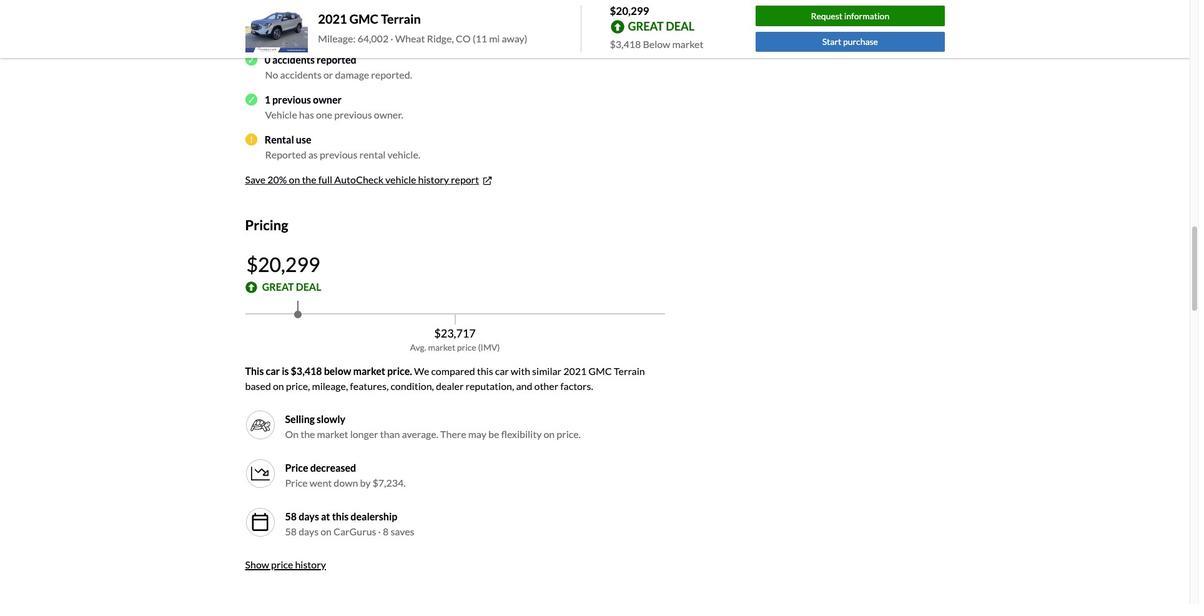 Task type: locate. For each thing, give the bounding box(es) containing it.
1 horizontal spatial price.
[[557, 429, 581, 440]]

price. up condition,
[[387, 366, 412, 377]]

$3,418 up "price,"
[[291, 366, 322, 377]]

mileage,
[[312, 381, 348, 392]]

price down on
[[285, 462, 308, 474]]

based
[[245, 381, 271, 392]]

gmc up factors.
[[589, 366, 612, 377]]

1 horizontal spatial ·
[[391, 33, 393, 45]]

reported as previous rental vehicle.
[[265, 149, 420, 160]]

0 vertical spatial gmc
[[350, 11, 379, 26]]

1 vertical spatial price.
[[557, 429, 581, 440]]

1 no from the top
[[265, 29, 278, 40]]

show price history
[[245, 559, 326, 571]]

1 vertical spatial no
[[265, 69, 278, 80]]

price.
[[387, 366, 412, 377], [557, 429, 581, 440]]

accidents
[[272, 54, 315, 65], [280, 69, 322, 80]]

1 vertical spatial ·
[[378, 526, 381, 538]]

dealership
[[351, 511, 397, 523]]

accidents down 0 accidents reported
[[280, 69, 322, 80]]

1 vertical spatial vdpcheck image
[[245, 54, 257, 66]]

1 vertical spatial reported.
[[371, 69, 412, 80]]

average.
[[402, 429, 439, 440]]

0 vertical spatial accidents
[[272, 54, 315, 65]]

the right on
[[301, 429, 315, 440]]

0 horizontal spatial price
[[271, 559, 293, 571]]

vehicle
[[385, 174, 416, 185]]

selling
[[285, 414, 315, 426]]

save 20% on the full autocheck vehicle history report image
[[482, 175, 494, 187]]

1 horizontal spatial this
[[477, 366, 493, 377]]

accidents for 0
[[272, 54, 315, 65]]

3 vdpcheck image from the top
[[245, 94, 257, 106]]

2021 gmc terrain image
[[245, 5, 308, 53]]

2 car from the left
[[495, 366, 509, 377]]

1 horizontal spatial car
[[495, 366, 509, 377]]

0 vertical spatial $3,418
[[610, 38, 641, 50]]

0 vertical spatial history
[[418, 174, 449, 185]]

1 vdpcheck image from the top
[[245, 14, 257, 26]]

compared
[[431, 366, 475, 377]]

1 horizontal spatial terrain
[[614, 366, 645, 377]]

we
[[414, 366, 429, 377]]

with
[[511, 366, 530, 377]]

price decreased price went down by $7,234.
[[285, 462, 406, 489]]

this inside we compared this car with similar 2021 gmc terrain based on price, mileage, features, condition, dealer reputation, and other factors.
[[477, 366, 493, 377]]

autocheck
[[334, 174, 384, 185]]

save
[[245, 174, 266, 185]]

1 vertical spatial terrain
[[614, 366, 645, 377]]

on down is
[[273, 381, 284, 392]]

below
[[643, 38, 670, 50]]

price inside $23,717 avg. market price (imv)
[[457, 342, 476, 353]]

1
[[265, 94, 270, 105]]

0 vertical spatial terrain
[[381, 11, 421, 26]]

no
[[265, 29, 278, 40], [265, 69, 278, 80]]

0 horizontal spatial $20,299
[[246, 252, 320, 277]]

$23,717
[[434, 327, 476, 341]]

the left 'full'
[[302, 174, 316, 185]]

selling slowly image
[[245, 411, 275, 440]]

0 vertical spatial no
[[265, 29, 278, 40]]

vdpcheck image
[[245, 14, 257, 26], [245, 54, 257, 66], [245, 94, 257, 106]]

price
[[457, 342, 476, 353], [271, 559, 293, 571]]

or
[[324, 69, 333, 80]]

cargurus
[[334, 526, 376, 538]]

on inside selling slowly on the market longer than average. there may be flexibility on price.
[[544, 429, 555, 440]]

one
[[316, 109, 332, 120]]

1 horizontal spatial 2021
[[564, 366, 587, 377]]

1 horizontal spatial reported.
[[371, 69, 412, 80]]

2 58 from the top
[[285, 526, 297, 538]]

$23,717 avg. market price (imv)
[[410, 327, 500, 353]]

days up show price history
[[299, 526, 319, 538]]

0 vertical spatial vdpcheck image
[[245, 14, 257, 26]]

1 vertical spatial $3,418
[[291, 366, 322, 377]]

market inside $23,717 avg. market price (imv)
[[428, 342, 455, 353]]

vdpcheck image left 1
[[245, 94, 257, 106]]

may
[[468, 429, 487, 440]]

save 20% on the full autocheck vehicle history report link
[[245, 174, 494, 187]]

market down 'deal'
[[672, 38, 704, 50]]

0 vertical spatial reported.
[[308, 29, 350, 40]]

price. inside selling slowly on the market longer than average. there may be flexibility on price.
[[557, 429, 581, 440]]

terrain
[[381, 11, 421, 26], [614, 366, 645, 377]]

0 vertical spatial this
[[477, 366, 493, 377]]

0 horizontal spatial 2021
[[318, 11, 347, 26]]

0 vertical spatial price
[[457, 342, 476, 353]]

· left wheat
[[391, 33, 393, 45]]

1 days from the top
[[299, 511, 319, 523]]

features,
[[350, 381, 389, 392]]

58 right 58 days at this dealership icon
[[285, 511, 297, 523]]

2021 up factors.
[[564, 366, 587, 377]]

2021 up mileage:
[[318, 11, 347, 26]]

$3,418 down great
[[610, 38, 641, 50]]

·
[[391, 33, 393, 45], [378, 526, 381, 538]]

0 horizontal spatial terrain
[[381, 11, 421, 26]]

0 horizontal spatial history
[[295, 559, 326, 571]]

2 vdpcheck image from the top
[[245, 54, 257, 66]]

0 vertical spatial 2021
[[318, 11, 347, 26]]

information
[[844, 10, 890, 21]]

the
[[302, 174, 316, 185], [301, 429, 315, 440]]

2 no from the top
[[265, 69, 278, 80]]

this right at
[[332, 511, 349, 523]]

reported
[[265, 149, 306, 160]]

great
[[262, 281, 294, 293]]

reported. up 'reported'
[[308, 29, 350, 40]]

rental
[[359, 149, 386, 160]]

0 horizontal spatial price.
[[387, 366, 412, 377]]

price. right flexibility
[[557, 429, 581, 440]]

the inside selling slowly on the market longer than average. there may be flexibility on price.
[[301, 429, 315, 440]]

use
[[296, 134, 311, 145]]

64,002
[[358, 33, 389, 45]]

1 vertical spatial gmc
[[589, 366, 612, 377]]

1 vertical spatial price
[[285, 477, 308, 489]]

vdpcheck image left clean
[[245, 14, 257, 26]]

full
[[318, 174, 332, 185]]

1 horizontal spatial history
[[418, 174, 449, 185]]

58 days at this dealership image
[[245, 508, 275, 538]]

gmc inside 2021 gmc terrain mileage: 64,002 · wheat ridge, co (11 mi away)
[[350, 11, 379, 26]]

report
[[451, 174, 479, 185]]

the for market
[[301, 429, 315, 440]]

1 horizontal spatial price
[[457, 342, 476, 353]]

history down at
[[295, 559, 326, 571]]

accidents down issues
[[272, 54, 315, 65]]

1 vertical spatial 58
[[285, 526, 297, 538]]

1 vertical spatial days
[[299, 526, 319, 538]]

0 vertical spatial $20,299
[[610, 4, 649, 17]]

car left with
[[495, 366, 509, 377]]

1 vertical spatial this
[[332, 511, 349, 523]]

2 vertical spatial vdpcheck image
[[245, 94, 257, 106]]

than
[[380, 429, 400, 440]]

$20,299
[[610, 4, 649, 17], [246, 252, 320, 277]]

0 vertical spatial previous
[[272, 94, 311, 105]]

at
[[321, 511, 330, 523]]

start purchase button
[[756, 32, 945, 52]]

$20,299 for $3,418
[[610, 4, 649, 17]]

0 horizontal spatial $3,418
[[291, 366, 322, 377]]

8
[[383, 526, 389, 538]]

no down 0
[[265, 69, 278, 80]]

no down clean
[[265, 29, 278, 40]]

1 vertical spatial previous
[[334, 109, 372, 120]]

$3,418
[[610, 38, 641, 50], [291, 366, 322, 377]]

1 horizontal spatial gmc
[[589, 366, 612, 377]]

down
[[334, 477, 358, 489]]

market down slowly
[[317, 429, 348, 440]]

vdpcheck image left 0
[[245, 54, 257, 66]]

1 horizontal spatial $20,299
[[610, 4, 649, 17]]

deal
[[296, 281, 321, 293]]

slowly
[[317, 414, 345, 426]]

1 vertical spatial price
[[271, 559, 293, 571]]

1 horizontal spatial $3,418
[[610, 38, 641, 50]]

market up features,
[[353, 366, 385, 377]]

2 vertical spatial previous
[[320, 149, 358, 160]]

car left is
[[266, 366, 280, 377]]

on right flexibility
[[544, 429, 555, 440]]

great deal
[[262, 281, 321, 293]]

this
[[245, 366, 264, 377]]

car inside we compared this car with similar 2021 gmc terrain based on price, mileage, features, condition, dealer reputation, and other factors.
[[495, 366, 509, 377]]

$7,234.
[[373, 477, 406, 489]]

0 horizontal spatial ·
[[378, 526, 381, 538]]

vdpcheck image for 0 accidents reported
[[245, 54, 257, 66]]

previous up vehicle
[[272, 94, 311, 105]]

gmc
[[350, 11, 379, 26], [589, 366, 612, 377]]

history left report
[[418, 174, 449, 185]]

on inside 58 days at this dealership 58 days on cargurus · 8 saves
[[321, 526, 332, 538]]

1 vertical spatial 2021
[[564, 366, 587, 377]]

owner.
[[374, 109, 404, 120]]

this up reputation, at the left bottom of page
[[477, 366, 493, 377]]

previous right one
[[334, 109, 372, 120]]

0 vertical spatial 58
[[285, 511, 297, 523]]

2 price from the top
[[285, 477, 308, 489]]

ridge,
[[427, 33, 454, 45]]

reported. right damage
[[371, 69, 412, 80]]

on right 20%
[[289, 174, 300, 185]]

gmc up 64,002
[[350, 11, 379, 26]]

2021
[[318, 11, 347, 26], [564, 366, 587, 377]]

price down $23,717
[[457, 342, 476, 353]]

on down at
[[321, 526, 332, 538]]

1 vertical spatial accidents
[[280, 69, 322, 80]]

mileage:
[[318, 33, 356, 45]]

terrain inside 2021 gmc terrain mileage: 64,002 · wheat ridge, co (11 mi away)
[[381, 11, 421, 26]]

market down $23,717
[[428, 342, 455, 353]]

history
[[418, 174, 449, 185], [295, 559, 326, 571]]

rental use
[[265, 134, 311, 145]]

1 vertical spatial the
[[301, 429, 315, 440]]

previous right as
[[320, 149, 358, 160]]

0 vertical spatial price
[[285, 462, 308, 474]]

this inside 58 days at this dealership 58 days on cargurus · 8 saves
[[332, 511, 349, 523]]

0 vertical spatial days
[[299, 511, 319, 523]]

0 horizontal spatial gmc
[[350, 11, 379, 26]]

1 previous owner
[[265, 94, 342, 105]]

vdpcheck image for 1 previous owner
[[245, 94, 257, 106]]

0 horizontal spatial car
[[266, 366, 280, 377]]

price right the show
[[271, 559, 293, 571]]

days left at
[[299, 511, 319, 523]]

no for no accidents or damage reported.
[[265, 69, 278, 80]]

market
[[672, 38, 704, 50], [428, 342, 455, 353], [353, 366, 385, 377], [317, 429, 348, 440]]

car
[[266, 366, 280, 377], [495, 366, 509, 377]]

58 right 58 days at this dealership image
[[285, 526, 297, 538]]

58 days at this dealership image
[[250, 513, 270, 533]]

as
[[308, 149, 318, 160]]

price decreased image
[[245, 459, 275, 489], [250, 464, 270, 484]]

· left 8 on the left
[[378, 526, 381, 538]]

price left went
[[285, 477, 308, 489]]

on inside save 20% on the full autocheck vehicle history report link
[[289, 174, 300, 185]]

deal
[[666, 19, 695, 33]]

0 horizontal spatial this
[[332, 511, 349, 523]]

1 vertical spatial $20,299
[[246, 252, 320, 277]]

0 vertical spatial the
[[302, 174, 316, 185]]

reported.
[[308, 29, 350, 40], [371, 69, 412, 80]]

0 vertical spatial ·
[[391, 33, 393, 45]]



Task type: vqa. For each thing, say whether or not it's contained in the screenshot.
Global
no



Task type: describe. For each thing, give the bounding box(es) containing it.
0
[[265, 54, 270, 65]]

1 price from the top
[[285, 462, 308, 474]]

58 days at this dealership 58 days on cargurus · 8 saves
[[285, 511, 414, 538]]

condition,
[[391, 381, 434, 392]]

be
[[488, 429, 499, 440]]

· inside 58 days at this dealership 58 days on cargurus · 8 saves
[[378, 526, 381, 538]]

show
[[245, 559, 269, 571]]

has
[[299, 109, 314, 120]]

owner
[[313, 94, 342, 105]]

reported
[[317, 54, 356, 65]]

away)
[[502, 33, 528, 45]]

the for full
[[302, 174, 316, 185]]

similar
[[532, 366, 562, 377]]

vdpcheck image for clean title
[[245, 14, 257, 26]]

selling slowly on the market longer than average. there may be flexibility on price.
[[285, 414, 581, 440]]

issues
[[280, 29, 307, 40]]

and
[[516, 381, 532, 392]]

no issues reported.
[[265, 29, 350, 40]]

is
[[282, 366, 289, 377]]

great deal image
[[245, 281, 257, 293]]

$20,299 for great deal
[[246, 252, 320, 277]]

went
[[310, 477, 332, 489]]

start purchase
[[822, 37, 878, 47]]

terrain inside we compared this car with similar 2021 gmc terrain based on price, mileage, features, condition, dealer reputation, and other factors.
[[614, 366, 645, 377]]

on
[[285, 429, 299, 440]]

pricing
[[245, 217, 288, 233]]

0 horizontal spatial reported.
[[308, 29, 350, 40]]

there
[[440, 429, 466, 440]]

request
[[811, 10, 843, 21]]

1 vertical spatial history
[[295, 559, 326, 571]]

2 days from the top
[[299, 526, 319, 538]]

market inside selling slowly on the market longer than average. there may be flexibility on price.
[[317, 429, 348, 440]]

below
[[324, 366, 351, 377]]

show price history link
[[245, 559, 326, 571]]

flexibility
[[501, 429, 542, 440]]

1 car from the left
[[266, 366, 280, 377]]

price,
[[286, 381, 310, 392]]

longer
[[350, 429, 378, 440]]

gmc inside we compared this car with similar 2021 gmc terrain based on price, mileage, features, condition, dealer reputation, and other factors.
[[589, 366, 612, 377]]

factors.
[[560, 381, 593, 392]]

2021 inside 2021 gmc terrain mileage: 64,002 · wheat ridge, co (11 mi away)
[[318, 11, 347, 26]]

0 vertical spatial price.
[[387, 366, 412, 377]]

(11
[[473, 33, 487, 45]]

avg.
[[410, 342, 426, 353]]

no for no issues reported.
[[265, 29, 278, 40]]

rental
[[265, 134, 294, 145]]

damage
[[335, 69, 369, 80]]

no accidents or damage reported.
[[265, 69, 412, 80]]

2021 gmc terrain mileage: 64,002 · wheat ridge, co (11 mi away)
[[318, 11, 528, 45]]

vehicle has one previous owner.
[[265, 109, 404, 120]]

vehicle
[[265, 109, 297, 120]]

great
[[628, 19, 664, 33]]

(imv)
[[478, 342, 500, 353]]

$3,418 below market
[[610, 38, 704, 50]]

vdpalert image
[[245, 134, 257, 146]]

mi
[[489, 33, 500, 45]]

saves
[[391, 526, 414, 538]]

purchase
[[843, 37, 878, 47]]

wheat
[[395, 33, 425, 45]]

request information
[[811, 10, 890, 21]]

request information button
[[756, 6, 945, 26]]

title
[[292, 14, 311, 25]]

co
[[456, 33, 471, 45]]

clean
[[265, 14, 290, 25]]

on inside we compared this car with similar 2021 gmc terrain based on price, mileage, features, condition, dealer reputation, and other factors.
[[273, 381, 284, 392]]

selling slowly image
[[250, 416, 270, 435]]

by
[[360, 477, 371, 489]]

1 58 from the top
[[285, 511, 297, 523]]

save 20% on the full autocheck vehicle history report
[[245, 174, 479, 185]]

· inside 2021 gmc terrain mileage: 64,002 · wheat ridge, co (11 mi away)
[[391, 33, 393, 45]]

dealer
[[436, 381, 464, 392]]

20%
[[268, 174, 287, 185]]

this car is $3,418 below market price.
[[245, 366, 412, 377]]

start
[[822, 37, 842, 47]]

decreased
[[310, 462, 356, 474]]

reputation,
[[466, 381, 514, 392]]

other
[[534, 381, 558, 392]]

we compared this car with similar 2021 gmc terrain based on price, mileage, features, condition, dealer reputation, and other factors.
[[245, 366, 645, 392]]

accidents for no
[[280, 69, 322, 80]]

great deal
[[628, 19, 695, 33]]

clean title
[[265, 14, 311, 25]]

0 accidents reported
[[265, 54, 356, 65]]

2021 inside we compared this car with similar 2021 gmc terrain based on price, mileage, features, condition, dealer reputation, and other factors.
[[564, 366, 587, 377]]



